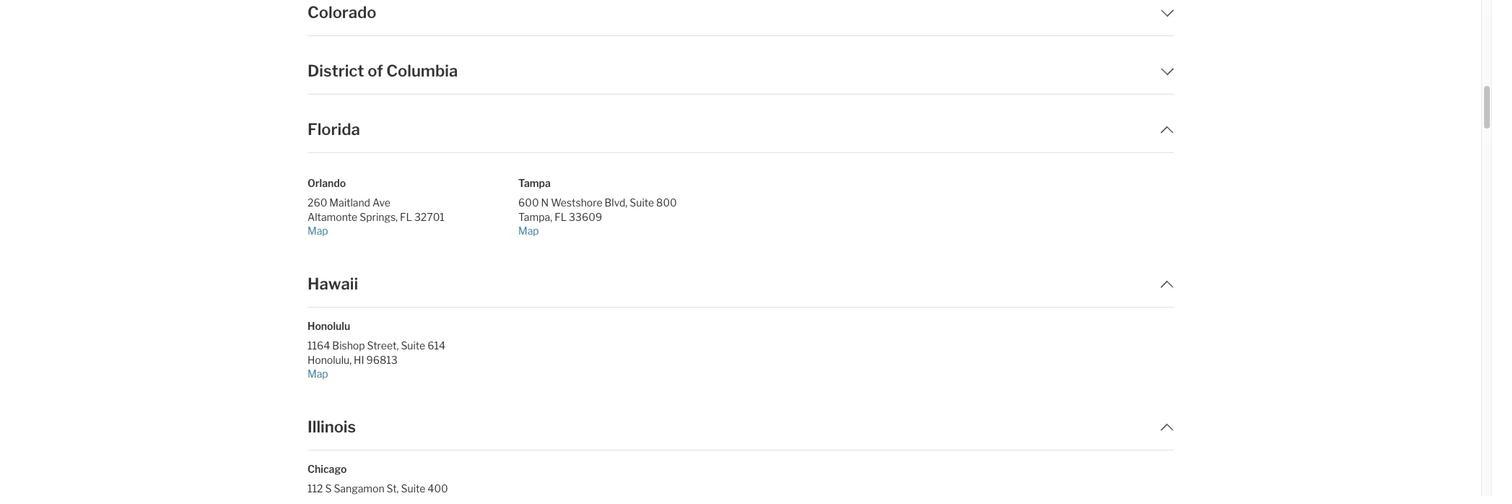 Task type: vqa. For each thing, say whether or not it's contained in the screenshot.
FL
yes



Task type: locate. For each thing, give the bounding box(es) containing it.
96813
[[367, 354, 398, 366]]

0 horizontal spatial fl
[[400, 211, 412, 223]]

0 vertical spatial suite
[[630, 197, 654, 209]]

suite inside 1164 bishop street, suite 614 honolulu, hi 96813 map
[[401, 340, 426, 352]]

fl
[[400, 211, 412, 223], [555, 211, 567, 223]]

fl left "32701"
[[400, 211, 412, 223]]

hawaii
[[308, 274, 358, 293]]

map link for hawaii
[[308, 367, 507, 381]]

260 maitland ave altamonte springs, fl 32701 map
[[308, 197, 445, 237]]

32701
[[415, 211, 445, 223]]

of
[[368, 61, 383, 80]]

map inside 1164 bishop street, suite 614 honolulu, hi 96813 map
[[308, 367, 328, 380]]

honolulu,
[[308, 354, 352, 366]]

westshore
[[551, 197, 603, 209]]

district of columbia
[[308, 61, 458, 80]]

600
[[519, 197, 539, 209]]

map link down 96813 at the bottom left
[[308, 367, 507, 381]]

map inside 260 maitland ave altamonte springs, fl 32701 map
[[308, 224, 328, 237]]

suite left 800
[[630, 197, 654, 209]]

street,
[[367, 340, 399, 352]]

blvd,
[[605, 197, 628, 209]]

614
[[428, 340, 446, 352]]

suite inside 600 n westshore blvd, suite 800 tampa, fl 33609 map
[[630, 197, 654, 209]]

hi
[[354, 354, 364, 366]]

fl inside 600 n westshore blvd, suite 800 tampa, fl 33609 map
[[555, 211, 567, 223]]

2 vertical spatial suite
[[401, 483, 426, 495]]

map down honolulu,
[[308, 367, 328, 380]]

map link down "32701"
[[308, 224, 507, 238]]

bishop
[[333, 340, 365, 352]]

2 fl from the left
[[555, 211, 567, 223]]

112
[[308, 483, 323, 495]]

1164 bishop street, suite 614 honolulu, hi 96813 map
[[308, 340, 446, 380]]

map
[[308, 224, 328, 237], [519, 224, 539, 237], [308, 367, 328, 380]]

map link down blvd,
[[519, 224, 718, 238]]

suite left 614
[[401, 340, 426, 352]]

fl down westshore
[[555, 211, 567, 223]]

1 horizontal spatial fl
[[555, 211, 567, 223]]

400
[[428, 483, 448, 495]]

sangamon
[[334, 483, 385, 495]]

suite right st,
[[401, 483, 426, 495]]

suite
[[630, 197, 654, 209], [401, 340, 426, 352], [401, 483, 426, 495]]

1 fl from the left
[[400, 211, 412, 223]]

s
[[325, 483, 332, 495]]

tampa
[[519, 177, 551, 189]]

1164
[[308, 340, 330, 352]]

suite for st,
[[401, 483, 426, 495]]

1 vertical spatial suite
[[401, 340, 426, 352]]

map link
[[308, 224, 507, 238], [519, 224, 718, 238], [308, 367, 507, 381]]

map down tampa,
[[519, 224, 539, 237]]

ave
[[373, 197, 391, 209]]

map down altamonte
[[308, 224, 328, 237]]

33609
[[569, 211, 602, 223]]



Task type: describe. For each thing, give the bounding box(es) containing it.
suite for blvd,
[[630, 197, 654, 209]]

illinois
[[308, 417, 356, 436]]

st,
[[387, 483, 399, 495]]

florida
[[308, 120, 360, 139]]

800
[[657, 197, 677, 209]]

orlando
[[308, 177, 346, 189]]

springs,
[[360, 211, 398, 223]]

tampa,
[[519, 211, 553, 223]]

district
[[308, 61, 364, 80]]

n
[[541, 197, 549, 209]]

map link for orlando
[[519, 224, 718, 238]]

honolulu
[[308, 320, 350, 332]]

map inside 600 n westshore blvd, suite 800 tampa, fl 33609 map
[[519, 224, 539, 237]]

columbia
[[387, 61, 458, 80]]

112 s sangamon st, suite 400
[[308, 483, 448, 495]]

fl inside 260 maitland ave altamonte springs, fl 32701 map
[[400, 211, 412, 223]]

chicago
[[308, 463, 347, 475]]

colorado
[[308, 3, 377, 22]]

260
[[308, 197, 327, 209]]

600 n westshore blvd, suite 800 tampa, fl 33609 map
[[519, 197, 677, 237]]

maitland
[[330, 197, 371, 209]]

altamonte
[[308, 211, 358, 223]]



